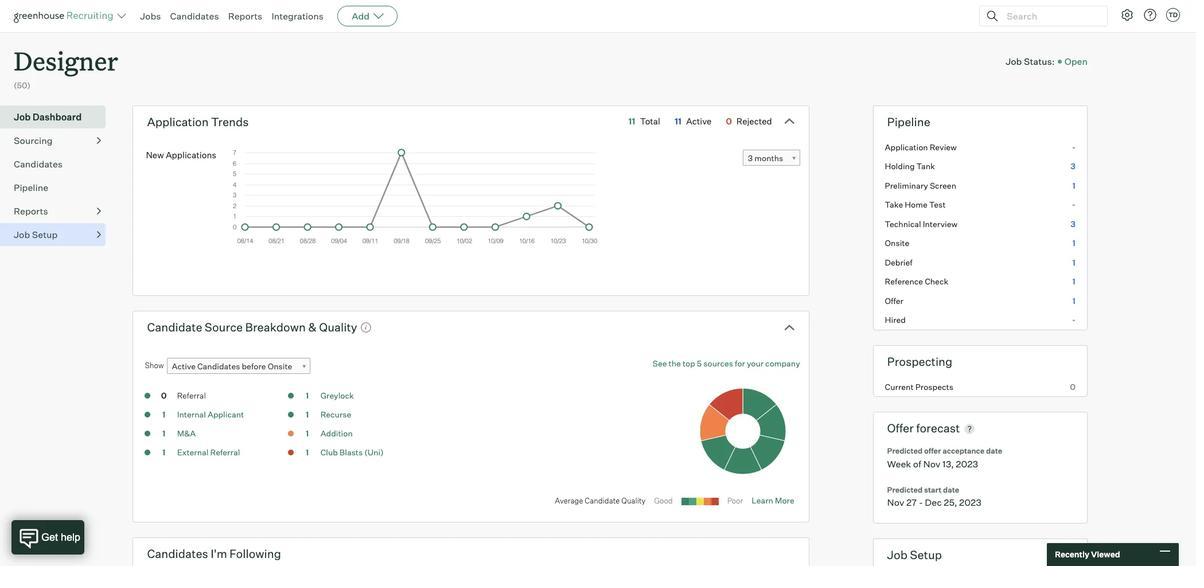 Task type: vqa. For each thing, say whether or not it's contained in the screenshot.


Task type: describe. For each thing, give the bounding box(es) containing it.
11 for 11 active
[[675, 116, 682, 127]]

new applications
[[146, 150, 216, 161]]

3 months link
[[743, 150, 801, 167]]

&
[[308, 320, 317, 334]]

job dashboard
[[14, 111, 82, 123]]

good
[[655, 496, 673, 506]]

1 vertical spatial onsite
[[268, 362, 292, 372]]

integrations link
[[272, 10, 324, 22]]

0 vertical spatial quality
[[319, 320, 357, 334]]

offer for offer forecast
[[888, 421, 914, 436]]

job status:
[[1006, 55, 1055, 67]]

recently viewed
[[1056, 550, 1121, 560]]

add button
[[338, 6, 398, 26]]

active candidates before onsite link
[[167, 358, 310, 375]]

job inside job dashboard 'link'
[[14, 111, 31, 123]]

predicted for week
[[888, 447, 923, 456]]

27
[[907, 497, 917, 509]]

internal applicant link
[[177, 410, 244, 420]]

holding tank
[[886, 161, 936, 171]]

greylock link
[[321, 391, 354, 401]]

status:
[[1025, 55, 1055, 67]]

2023 for week of nov 13, 2023
[[957, 458, 979, 470]]

see
[[653, 359, 667, 369]]

0 vertical spatial candidates link
[[170, 10, 219, 22]]

viewed
[[1092, 550, 1121, 560]]

date inside predicted start date nov 27 - dec 25, 2023
[[944, 485, 960, 495]]

25,
[[944, 497, 958, 509]]

predicted offer acceptance date week of nov 13, 2023
[[888, 447, 1003, 470]]

- inside predicted start date nov 27 - dec 25, 2023
[[919, 497, 924, 509]]

external referral
[[177, 448, 240, 458]]

recurse link
[[321, 410, 352, 420]]

1 horizontal spatial pipeline
[[888, 115, 931, 129]]

screen
[[930, 181, 957, 190]]

1 horizontal spatial job setup
[[888, 548, 943, 563]]

1 horizontal spatial candidate
[[585, 496, 620, 506]]

learn more
[[752, 496, 795, 506]]

rejected
[[737, 116, 773, 127]]

current
[[886, 382, 914, 392]]

application
[[147, 115, 209, 129]]

3 for holding tank
[[1071, 161, 1076, 171]]

addition link
[[321, 429, 353, 439]]

11 active
[[675, 116, 712, 127]]

internal
[[177, 410, 206, 420]]

i'm
[[211, 547, 227, 561]]

interview
[[923, 219, 958, 229]]

offer forecast
[[888, 421, 961, 436]]

greylock
[[321, 391, 354, 401]]

0 horizontal spatial reports
[[14, 205, 48, 217]]

td
[[1169, 11, 1179, 19]]

of
[[914, 458, 922, 470]]

candidate source data is not real-time. data may take up to two days to reflect accurately. image
[[360, 322, 372, 334]]

total
[[640, 116, 661, 127]]

active candidates before onsite
[[172, 362, 292, 372]]

external referral link
[[177, 448, 240, 458]]

the
[[669, 359, 681, 369]]

candidates left i'm
[[147, 547, 208, 561]]

1 link for external referral
[[152, 447, 175, 460]]

0 vertical spatial onsite
[[886, 238, 910, 248]]

candidates down sourcing
[[14, 158, 63, 170]]

external
[[177, 448, 209, 458]]

nov inside predicted start date nov 27 - dec 25, 2023
[[888, 497, 905, 509]]

addition
[[321, 429, 353, 439]]

candidate source data is not real-time. data may take up to two days to reflect accurately. element
[[357, 317, 372, 337]]

applications
[[166, 150, 216, 161]]

1 horizontal spatial 0
[[726, 116, 732, 127]]

source
[[205, 320, 243, 334]]

Search text field
[[1005, 8, 1098, 24]]

date inside the predicted offer acceptance date week of nov 13, 2023
[[987, 447, 1003, 456]]

designer (50)
[[14, 44, 118, 90]]

1 horizontal spatial setup
[[911, 548, 943, 563]]

candidate source breakdown & quality
[[147, 320, 357, 334]]

application trends
[[147, 115, 249, 129]]

0 vertical spatial setup
[[32, 229, 58, 240]]

check
[[925, 277, 949, 287]]

months
[[755, 153, 784, 163]]

preliminary screen
[[886, 181, 957, 190]]

dec
[[926, 497, 942, 509]]

forecast
[[917, 421, 961, 436]]

11 for 11 total
[[629, 116, 636, 127]]

1 - link from the top
[[874, 138, 1088, 157]]

1 vertical spatial reports link
[[14, 204, 101, 218]]

designer link
[[14, 32, 118, 80]]

current prospects
[[886, 382, 954, 392]]

sourcing link
[[14, 134, 101, 147]]

start
[[925, 485, 942, 495]]

open
[[1065, 55, 1088, 67]]

predicted for 27
[[888, 485, 923, 495]]

m&a
[[177, 429, 196, 439]]

0 horizontal spatial 0
[[161, 391, 167, 401]]

dashboard
[[33, 111, 82, 123]]

tank
[[917, 161, 936, 171]]

nov inside the predicted offer acceptance date week of nov 13, 2023
[[924, 458, 941, 470]]

1 link for addition
[[296, 428, 319, 442]]

0 vertical spatial reports
[[228, 10, 263, 22]]

1 link for club blasts (uni)
[[296, 447, 319, 460]]

company
[[766, 359, 801, 369]]

learn
[[752, 496, 774, 506]]

0 horizontal spatial job setup
[[14, 229, 58, 240]]

holding
[[886, 161, 915, 171]]

following
[[230, 547, 281, 561]]

13,
[[943, 458, 955, 470]]

td button
[[1167, 8, 1181, 22]]

0 vertical spatial active
[[687, 116, 712, 127]]



Task type: locate. For each thing, give the bounding box(es) containing it.
offer up week
[[888, 421, 914, 436]]

1 link for m&a
[[152, 428, 175, 442]]

learn more link
[[752, 496, 795, 506]]

1 vertical spatial offer
[[888, 421, 914, 436]]

more
[[776, 496, 795, 506]]

breakdown
[[245, 320, 306, 334]]

reports left integrations
[[228, 10, 263, 22]]

candidates left before
[[197, 362, 240, 372]]

1 vertical spatial - link
[[874, 195, 1088, 215]]

11 left total
[[629, 116, 636, 127]]

see the top 5 sources for your company link
[[653, 358, 801, 370]]

3 months
[[748, 153, 784, 163]]

reference
[[886, 277, 924, 287]]

see the top 5 sources for your company
[[653, 359, 801, 369]]

(50)
[[14, 80, 30, 90]]

3
[[748, 153, 753, 163], [1071, 161, 1076, 171], [1071, 219, 1076, 229]]

1 link left m&a
[[152, 428, 175, 442]]

candidates link down sourcing link
[[14, 157, 101, 171]]

1 vertical spatial pipeline
[[14, 182, 48, 193]]

blasts
[[340, 448, 363, 458]]

active inside active candidates before onsite link
[[172, 362, 196, 372]]

nov left 27
[[888, 497, 905, 509]]

1 vertical spatial reports
[[14, 205, 48, 217]]

1 vertical spatial date
[[944, 485, 960, 495]]

0 vertical spatial predicted
[[888, 447, 923, 456]]

1 horizontal spatial onsite
[[886, 238, 910, 248]]

0 horizontal spatial date
[[944, 485, 960, 495]]

0 vertical spatial job setup
[[14, 229, 58, 240]]

2 11 from the left
[[675, 116, 682, 127]]

for
[[735, 359, 746, 369]]

1 vertical spatial active
[[172, 362, 196, 372]]

1 horizontal spatial 11
[[675, 116, 682, 127]]

setup down pipeline link
[[32, 229, 58, 240]]

3 - link from the top
[[874, 311, 1088, 330]]

0 horizontal spatial candidate
[[147, 320, 202, 334]]

-
[[1073, 142, 1076, 152], [1073, 200, 1076, 210], [1073, 315, 1076, 325], [919, 497, 924, 509]]

candidate
[[147, 320, 202, 334], [585, 496, 620, 506]]

acceptance
[[943, 447, 985, 456]]

before
[[242, 362, 266, 372]]

reference check
[[886, 277, 949, 287]]

predicted start date nov 27 - dec 25, 2023
[[888, 485, 982, 509]]

recently
[[1056, 550, 1090, 560]]

0 rejected
[[726, 116, 773, 127]]

referral up internal
[[177, 391, 206, 401]]

1 predicted from the top
[[888, 447, 923, 456]]

pipeline down sourcing
[[14, 182, 48, 193]]

quality
[[319, 320, 357, 334], [622, 496, 646, 506]]

0 vertical spatial offer
[[886, 296, 904, 306]]

onsite
[[886, 238, 910, 248], [268, 362, 292, 372]]

predicted up week
[[888, 447, 923, 456]]

1 vertical spatial referral
[[210, 448, 240, 458]]

active right the show
[[172, 362, 196, 372]]

predicted inside predicted start date nov 27 - dec 25, 2023
[[888, 485, 923, 495]]

2023 inside the predicted offer acceptance date week of nov 13, 2023
[[957, 458, 979, 470]]

job setup down pipeline link
[[14, 229, 58, 240]]

offer for offer
[[886, 296, 904, 306]]

1 horizontal spatial reports
[[228, 10, 263, 22]]

1 vertical spatial setup
[[911, 548, 943, 563]]

1 link for greylock
[[296, 390, 319, 404]]

1 horizontal spatial reports link
[[228, 10, 263, 22]]

date
[[987, 447, 1003, 456], [944, 485, 960, 495]]

show
[[145, 361, 164, 371]]

3 for technical interview
[[1071, 219, 1076, 229]]

1 vertical spatial job setup
[[888, 548, 943, 563]]

predicted up 27
[[888, 485, 923, 495]]

1 link left the external
[[152, 447, 175, 460]]

0 vertical spatial candidate
[[147, 320, 202, 334]]

greenhouse recruiting image
[[14, 9, 117, 23]]

2023 down acceptance
[[957, 458, 979, 470]]

candidates i'm following
[[147, 547, 281, 561]]

pipeline up the holding tank
[[888, 115, 931, 129]]

poor
[[728, 496, 744, 506]]

1 link left addition
[[296, 428, 319, 442]]

candidates right jobs
[[170, 10, 219, 22]]

candidate right average
[[585, 496, 620, 506]]

job dashboard link
[[14, 110, 101, 124]]

0 horizontal spatial nov
[[888, 497, 905, 509]]

0 horizontal spatial onsite
[[268, 362, 292, 372]]

0 vertical spatial reports link
[[228, 10, 263, 22]]

onsite up debrief
[[886, 238, 910, 248]]

2023 inside predicted start date nov 27 - dec 25, 2023
[[960, 497, 982, 509]]

0 horizontal spatial referral
[[177, 391, 206, 401]]

average candidate quality
[[555, 496, 646, 506]]

top
[[683, 359, 696, 369]]

2 predicted from the top
[[888, 485, 923, 495]]

reports link down pipeline link
[[14, 204, 101, 218]]

setup
[[32, 229, 58, 240], [911, 548, 943, 563]]

referral
[[177, 391, 206, 401], [210, 448, 240, 458]]

reports down pipeline link
[[14, 205, 48, 217]]

1 link left internal
[[152, 409, 175, 423]]

1 horizontal spatial candidates link
[[170, 10, 219, 22]]

setup down dec
[[911, 548, 943, 563]]

1 link left club
[[296, 447, 319, 460]]

add
[[352, 10, 370, 22]]

prospects
[[916, 382, 954, 392]]

candidates link
[[170, 10, 219, 22], [14, 157, 101, 171]]

quality right &
[[319, 320, 357, 334]]

date up 25,
[[944, 485, 960, 495]]

11
[[629, 116, 636, 127], [675, 116, 682, 127]]

sources
[[704, 359, 734, 369]]

1 11 from the left
[[629, 116, 636, 127]]

1 vertical spatial candidate
[[585, 496, 620, 506]]

applicant
[[208, 410, 244, 420]]

onsite right before
[[268, 362, 292, 372]]

1 horizontal spatial quality
[[622, 496, 646, 506]]

preliminary
[[886, 181, 929, 190]]

1 horizontal spatial date
[[987, 447, 1003, 456]]

nov
[[924, 458, 941, 470], [888, 497, 905, 509]]

1 link for internal applicant
[[152, 409, 175, 423]]

2023 for nov 27 - dec 25, 2023
[[960, 497, 982, 509]]

job setup link
[[14, 228, 101, 241]]

2 horizontal spatial 0
[[1071, 382, 1076, 392]]

technical
[[886, 219, 922, 229]]

nov down offer
[[924, 458, 941, 470]]

jobs link
[[140, 10, 161, 22]]

candidates link right jobs
[[170, 10, 219, 22]]

- link
[[874, 138, 1088, 157], [874, 195, 1088, 215], [874, 311, 1088, 330]]

predicted inside the predicted offer acceptance date week of nov 13, 2023
[[888, 447, 923, 456]]

2 vertical spatial - link
[[874, 311, 1088, 330]]

active right total
[[687, 116, 712, 127]]

11 right total
[[675, 116, 682, 127]]

offer
[[886, 296, 904, 306], [888, 421, 914, 436]]

referral right the external
[[210, 448, 240, 458]]

0 vertical spatial pipeline
[[888, 115, 931, 129]]

1 horizontal spatial nov
[[924, 458, 941, 470]]

integrations
[[272, 10, 324, 22]]

td button
[[1165, 6, 1183, 24]]

0 vertical spatial 2023
[[957, 458, 979, 470]]

1 link left the recurse
[[296, 409, 319, 423]]

0 horizontal spatial quality
[[319, 320, 357, 334]]

1 vertical spatial predicted
[[888, 485, 923, 495]]

2023
[[957, 458, 979, 470], [960, 497, 982, 509]]

0 vertical spatial date
[[987, 447, 1003, 456]]

average
[[555, 496, 584, 506]]

reports link left integrations
[[228, 10, 263, 22]]

0 vertical spatial - link
[[874, 138, 1088, 157]]

0 horizontal spatial 11
[[629, 116, 636, 127]]

2 - link from the top
[[874, 195, 1088, 215]]

2023 right 25,
[[960, 497, 982, 509]]

1 link left greylock
[[296, 390, 319, 404]]

1 link for recurse
[[296, 409, 319, 423]]

new
[[146, 150, 164, 161]]

job
[[1006, 55, 1023, 67], [14, 111, 31, 123], [14, 229, 30, 240], [888, 548, 908, 563]]

0 horizontal spatial pipeline
[[14, 182, 48, 193]]

1 link
[[296, 390, 319, 404], [152, 409, 175, 423], [296, 409, 319, 423], [152, 428, 175, 442], [296, 428, 319, 442], [152, 447, 175, 460], [296, 447, 319, 460]]

0 horizontal spatial setup
[[32, 229, 58, 240]]

job inside job setup link
[[14, 229, 30, 240]]

m&a link
[[177, 429, 196, 439]]

quality left good at the bottom of page
[[622, 496, 646, 506]]

1 horizontal spatial referral
[[210, 448, 240, 458]]

0 horizontal spatial active
[[172, 362, 196, 372]]

0 vertical spatial referral
[[177, 391, 206, 401]]

offer down reference
[[886, 296, 904, 306]]

trends
[[211, 115, 249, 129]]

1 vertical spatial quality
[[622, 496, 646, 506]]

reports link
[[228, 10, 263, 22], [14, 204, 101, 218]]

week
[[888, 458, 912, 470]]

candidates
[[170, 10, 219, 22], [14, 158, 63, 170], [197, 362, 240, 372], [147, 547, 208, 561]]

0 horizontal spatial reports link
[[14, 204, 101, 218]]

recurse
[[321, 410, 352, 420]]

1 vertical spatial candidates link
[[14, 157, 101, 171]]

11 total
[[629, 116, 661, 127]]

your
[[747, 359, 764, 369]]

1 horizontal spatial active
[[687, 116, 712, 127]]

configure image
[[1121, 8, 1135, 22]]

(uni)
[[365, 448, 384, 458]]

jobs
[[140, 10, 161, 22]]

debrief
[[886, 258, 913, 267]]

date right acceptance
[[987, 447, 1003, 456]]

0 vertical spatial nov
[[924, 458, 941, 470]]

1 vertical spatial nov
[[888, 497, 905, 509]]

designer
[[14, 44, 118, 77]]

1 vertical spatial 2023
[[960, 497, 982, 509]]

technical interview
[[886, 219, 958, 229]]

0
[[726, 116, 732, 127], [1071, 382, 1076, 392], [161, 391, 167, 401]]

0 horizontal spatial candidates link
[[14, 157, 101, 171]]

candidate up the show
[[147, 320, 202, 334]]

1
[[1073, 181, 1076, 190], [1073, 238, 1076, 248], [1073, 258, 1076, 267], [1073, 277, 1076, 287], [1073, 296, 1076, 306], [306, 391, 309, 401], [162, 410, 166, 420], [306, 410, 309, 420], [162, 429, 166, 439], [306, 429, 309, 439], [162, 448, 166, 458], [306, 448, 309, 458]]

job setup down 27
[[888, 548, 943, 563]]

sourcing
[[14, 135, 53, 146]]



